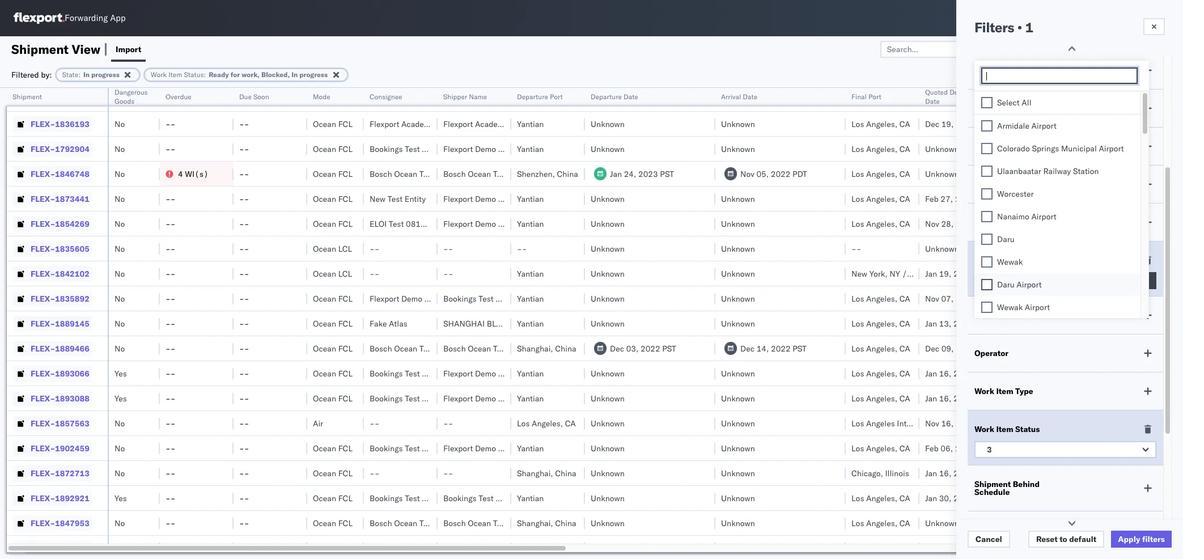 Task type: vqa. For each thing, say whether or not it's contained in the screenshot.


Task type: describe. For each thing, give the bounding box(es) containing it.
ocean fcl for flex-1846748
[[313, 169, 353, 179]]

view
[[72, 41, 100, 57]]

flex-1836193
[[31, 119, 90, 129]]

1836193
[[55, 119, 90, 129]]

1893066
[[55, 368, 90, 379]]

new for new test entity
[[370, 194, 386, 204]]

fcl for flex-1795440
[[338, 94, 353, 104]]

delivery
[[950, 88, 975, 96]]

flexport. image
[[14, 12, 65, 24]]

new test entity
[[370, 194, 426, 204]]

file
[[1068, 44, 1082, 54]]

list box containing select all
[[975, 91, 1141, 559]]

eloi test 081801
[[370, 219, 436, 229]]

(sz)
[[510, 119, 530, 129]]

2 : from the left
[[204, 70, 206, 79]]

flexport for 1836193
[[444, 119, 473, 129]]

angeles, for flex-1892921
[[867, 493, 898, 503]]

newark,
[[910, 269, 939, 279]]

msmu7042848
[[1016, 94, 1075, 104]]

4 resize handle column header from the left
[[294, 88, 307, 559]]

nov for nov 07, 2022 pst
[[926, 294, 940, 304]]

date inside quoted delivery date
[[926, 97, 940, 105]]

vessel
[[975, 65, 1000, 75]]

reset to default button
[[1029, 531, 1105, 548]]

shipment for shipment behind schedule
[[975, 479, 1011, 489]]

pst for flex-1835892
[[978, 294, 992, 304]]

due
[[239, 92, 252, 101]]

illinois
[[886, 468, 910, 478]]

angeles
[[867, 418, 895, 429]]

flex- for 1893066
[[31, 368, 55, 379]]

1 vertical spatial departure date
[[975, 141, 1034, 151]]

jan 24, 2023 pst
[[610, 169, 674, 179]]

fcl for flex-1893066
[[338, 368, 353, 379]]

flex-1902459
[[31, 443, 90, 453]]

feb 02, 2023 pst
[[926, 543, 991, 553]]

ca for flex-1847953
[[900, 518, 911, 528]]

bookings for flex-1893066 button
[[370, 368, 403, 379]]

Search... text field
[[881, 41, 1004, 58]]

airport for nanaimo airport
[[1032, 212, 1057, 222]]

shanghai, china for jan
[[517, 468, 577, 478]]

consignee for flex-1898574 button
[[422, 543, 460, 553]]

lcl for yantian
[[338, 269, 352, 279]]

pst for flex-1893088
[[976, 393, 990, 404]]

china for flex-1847953
[[555, 518, 577, 528]]

nov 05, 2022 pdt
[[741, 169, 808, 179]]

1893088
[[55, 393, 90, 404]]

ulaanbaatar
[[998, 166, 1042, 176]]

pst for flex-1836193
[[978, 119, 992, 129]]

work for work item status : ready for work, blocked, in progress
[[151, 70, 167, 79]]

ocean for flex-1893088 button
[[313, 393, 336, 404]]

reset to default
[[1037, 534, 1097, 544]]

ocean for flex-1835605 button
[[313, 244, 336, 254]]

2022 for 14,
[[771, 343, 791, 354]]

co.,
[[530, 318, 546, 329]]

flex-1889145
[[31, 318, 90, 329]]

19, for 2023
[[940, 269, 952, 279]]

flexport demo shipper co. for 1893088
[[444, 393, 539, 404]]

co. for 1854269
[[528, 219, 539, 229]]

1 vertical spatial arrival
[[975, 179, 1001, 189]]

jan 13, 2023 pst
[[926, 318, 990, 329]]

flex-1792904
[[31, 144, 90, 154]]

3 resize handle column header from the left
[[220, 88, 234, 559]]

jan 16, 2023 pst for flex-1872713
[[926, 468, 990, 478]]

16, for flex-1893066
[[940, 368, 952, 379]]

all
[[1022, 98, 1032, 108]]

10 delivery from the top
[[1134, 543, 1162, 553]]

exception
[[1084, 44, 1121, 54]]

14 resize handle column header from the left
[[1145, 88, 1158, 559]]

delivery for flex-1795440
[[1134, 94, 1162, 104]]

flexport for 1854269
[[444, 219, 473, 229]]

flex- for 1872713
[[31, 468, 55, 478]]

numbers
[[1016, 97, 1044, 105]]

quoted delivery date
[[926, 88, 975, 105]]

2023 for flex-1872713
[[954, 468, 974, 478]]

springs
[[1032, 143, 1060, 154]]

flex-1842102 button
[[12, 266, 92, 282]]

7 jaehy from the top
[[1164, 543, 1184, 553]]

1 in from the left
[[83, 70, 90, 79]]

30,
[[940, 493, 952, 503]]

pst for flex-1872713
[[976, 468, 990, 478]]

do
[[975, 525, 987, 535]]

1835892
[[55, 294, 90, 304]]

no for flex-1854269
[[115, 219, 125, 229]]

jaehy for 1854269
[[1164, 219, 1184, 229]]

12 yantian from the top
[[517, 543, 544, 553]]

assign
[[1164, 92, 1184, 101]]

flex- for 1835892
[[31, 294, 55, 304]]

dec 19, 2022 pst
[[926, 119, 992, 129]]

los angeles, ca for 1889466
[[852, 343, 911, 354]]

ocean fcl for flex-1847953
[[313, 518, 353, 528]]

jan 30, 2023 pst
[[926, 493, 990, 503]]

jan left 24,
[[610, 169, 622, 179]]

2023 right 02,
[[956, 543, 975, 553]]

flex-1857563
[[31, 418, 90, 429]]

1 horizontal spatial departure port
[[975, 103, 1032, 113]]

flex-1898574
[[31, 543, 90, 553]]

status for work item status : ready for work, blocked, in progress
[[184, 70, 204, 79]]

ltd
[[548, 318, 562, 329]]

no for flex-1835605
[[115, 244, 125, 254]]

import
[[116, 44, 141, 54]]

date inside "button"
[[743, 92, 758, 101]]

bluetech
[[487, 318, 528, 329]]

colorado
[[998, 143, 1030, 154]]

eloi
[[370, 219, 387, 229]]

2022 for 19,
[[956, 119, 976, 129]]

pst for flex-1842102
[[976, 269, 990, 279]]

new for new york, ny / newark, nj
[[852, 269, 868, 279]]

flexport for 1893066
[[444, 368, 473, 379]]

24,
[[624, 169, 637, 179]]

feb 27, 2023 pst
[[926, 194, 991, 204]]

type
[[1016, 386, 1034, 396]]

flex- for 1889145
[[31, 318, 55, 329]]

angeles, for flex-1889466
[[867, 343, 898, 354]]

destination delivery for flex-1893066
[[1090, 368, 1162, 379]]

arrival inside "button"
[[721, 92, 741, 101]]

flex-1889466
[[31, 343, 90, 354]]

overdue
[[166, 92, 192, 101]]

port inside button
[[550, 92, 563, 101]]

resize handle column header for arrival date
[[833, 88, 846, 559]]

nov for nov 05, 2022 pdt
[[741, 169, 755, 179]]

10 destination from the top
[[1090, 543, 1132, 553]]

no for flex-1847953
[[115, 518, 125, 528]]

4 wi(s)
[[178, 169, 209, 179]]

1 horizontal spatial status
[[989, 525, 1013, 535]]

16 no from the top
[[115, 543, 125, 553]]

1846748
[[55, 169, 90, 179]]

nov 16, 2022 pst
[[926, 418, 992, 429]]

flex-1835605 button
[[12, 241, 92, 257]]

16 fcl from the top
[[338, 543, 353, 553]]

1 vertical spatial final
[[975, 255, 994, 265]]

pst down do
[[977, 543, 991, 553]]

mode
[[313, 92, 331, 101]]

ca for flex-1854269
[[900, 219, 911, 229]]

york,
[[870, 269, 888, 279]]

co. for 1902459
[[528, 443, 539, 453]]

1892921
[[55, 493, 90, 503]]

filters
[[975, 19, 1015, 36]]

daru airport
[[998, 280, 1042, 290]]

pst right 03, at the bottom right
[[663, 343, 677, 354]]

departure date button
[[585, 90, 704, 102]]

flexport for 1873441
[[444, 194, 473, 204]]

2023 for flex-1889145
[[954, 318, 974, 329]]

consignee button
[[364, 90, 427, 102]]

work item type
[[975, 386, 1034, 396]]

arrival port
[[975, 179, 1019, 189]]

apply
[[1119, 534, 1141, 544]]

4 shanghai, china from the top
[[517, 518, 577, 528]]

1847953
[[55, 518, 90, 528]]

destination delivery for flex-1854269
[[1090, 219, 1162, 229]]

china for flex-1872713
[[555, 468, 577, 478]]

shipper for flex-1854269
[[498, 219, 526, 229]]

os
[[1152, 14, 1163, 22]]

los angeles, ca for 1846748
[[852, 169, 911, 179]]

export customs
[[1090, 244, 1146, 254]]

ocean for "flex-1872713" button
[[313, 468, 336, 478]]

bookings for flex-1898574 button
[[370, 543, 403, 553]]

destination for flex-1873441
[[1090, 194, 1132, 204]]

behind
[[1013, 479, 1040, 489]]

work for work item status
[[975, 424, 995, 434]]

export
[[1090, 244, 1114, 254]]

ca for flex-1795440
[[900, 94, 911, 104]]

shanghai, china for dec
[[517, 343, 577, 354]]

select
[[998, 98, 1020, 108]]

27,
[[941, 194, 953, 204]]

forwarding
[[65, 13, 108, 24]]

flex-1854269 button
[[12, 216, 92, 232]]

china for flex-1846748
[[557, 169, 578, 179]]

1902459
[[55, 443, 90, 453]]

los angeles, ca for 1902459
[[852, 443, 911, 453]]

airport up hlxu6269489,
[[1099, 143, 1125, 154]]

academy for (sz)
[[475, 119, 508, 129]]

flex-1872713 button
[[12, 465, 92, 481]]

flex-1846748 button
[[12, 166, 92, 182]]

Search Shipments (/) text field
[[966, 10, 1076, 27]]

co. for 1792904
[[528, 144, 539, 154]]

quoted
[[926, 88, 948, 96]]

nov 28, 2022 pst
[[926, 219, 992, 229]]

2022 for 09,
[[956, 343, 976, 354]]

final inside 'button'
[[852, 92, 867, 101]]

ocean for flex-1792904 button
[[313, 144, 336, 154]]

ocean for the flex-1847953 button on the left bottom
[[313, 518, 336, 528]]

ny
[[890, 269, 901, 279]]

shenzhen, china
[[517, 169, 578, 179]]

angeles, for flex-1902459
[[867, 443, 898, 453]]

airport up feb 06, 2023 pst
[[946, 418, 971, 429]]

jan for flex-1893088
[[926, 393, 938, 404]]

shanghai, for jan
[[517, 468, 553, 478]]

bookings for flex-1902459 button
[[370, 443, 403, 453]]

for
[[231, 70, 240, 79]]

fcl for flex-1873441
[[338, 194, 353, 204]]

shipper for flex-1873441
[[498, 194, 526, 204]]

ocean for flex-1846748 'button'
[[313, 169, 336, 179]]

destination for flex-1893088
[[1090, 393, 1132, 404]]

departure port button
[[512, 90, 574, 102]]

container numbers button
[[1011, 86, 1073, 106]]

ocean fcl for flex-1893088
[[313, 393, 353, 404]]

state : in progress
[[62, 70, 120, 79]]

ready
[[209, 70, 229, 79]]

2 progress from the left
[[300, 70, 328, 79]]

1842102
[[55, 269, 90, 279]]

16, for flex-1893088
[[940, 393, 952, 404]]

pst for flex-1889466
[[978, 343, 992, 354]]

pst for flex-1892921
[[976, 493, 990, 503]]



Task type: locate. For each thing, give the bounding box(es) containing it.
1 vertical spatial final port
[[975, 255, 1012, 265]]

13 flex- from the top
[[31, 393, 55, 404]]

feb left 27,
[[926, 194, 939, 204]]

angeles, for flex-1795440
[[867, 94, 898, 104]]

pdt
[[977, 94, 991, 104], [793, 169, 808, 179]]

0 vertical spatial gaura
[[1164, 194, 1184, 204]]

shipment for shipment
[[12, 92, 42, 101]]

:
[[78, 70, 81, 79], [204, 70, 206, 79]]

los for flex-1893088
[[852, 393, 865, 404]]

import button
[[111, 36, 146, 62]]

1 horizontal spatial final
[[975, 255, 994, 265]]

10 resize handle column header from the left
[[833, 88, 846, 559]]

13 fcl from the top
[[338, 468, 353, 478]]

jan
[[610, 169, 622, 179], [926, 269, 938, 279], [926, 318, 938, 329], [926, 368, 938, 379], [926, 393, 938, 404], [926, 468, 938, 478], [926, 493, 938, 503]]

los for flex-1795440
[[852, 94, 865, 104]]

1 yes from the top
[[115, 368, 127, 379]]

municipal
[[1062, 143, 1097, 154]]

flex-1902459 button
[[12, 440, 92, 456]]

pst left armidale
[[978, 119, 992, 129]]

gaura
[[1164, 194, 1184, 204], [1164, 244, 1184, 254]]

14 no from the top
[[115, 468, 125, 478]]

05,
[[757, 169, 769, 179]]

no down state : in progress
[[115, 94, 125, 104]]

pst left "nanaimo"
[[978, 219, 992, 229]]

nov for nov 16, 2022 pst
[[926, 418, 940, 429]]

16, for flex-1857563
[[942, 418, 954, 429]]

ocean fcl for flex-1835892
[[313, 294, 353, 304]]

3 delivery from the top
[[1134, 194, 1162, 204]]

ca for flex-1892921
[[900, 493, 911, 503]]

1889466
[[55, 343, 90, 354]]

1 vertical spatial pdt
[[793, 169, 808, 179]]

2 destination delivery from the top
[[1090, 169, 1162, 179]]

8 no from the top
[[115, 269, 125, 279]]

2 in from the left
[[292, 70, 298, 79]]

12 resize handle column header from the left
[[997, 88, 1011, 559]]

2022 right 07,
[[956, 294, 976, 304]]

9 no from the top
[[115, 294, 125, 304]]

no
[[115, 94, 125, 104], [115, 119, 125, 129], [115, 144, 125, 154], [115, 169, 125, 179], [115, 194, 125, 204], [115, 219, 125, 229], [115, 244, 125, 254], [115, 269, 125, 279], [115, 294, 125, 304], [115, 318, 125, 329], [115, 343, 125, 354], [115, 418, 125, 429], [115, 443, 125, 453], [115, 468, 125, 478], [115, 518, 125, 528], [115, 543, 125, 553]]

2 horizontal spatial status
[[1016, 424, 1040, 434]]

final port inside final port 'button'
[[852, 92, 882, 101]]

5 ocean fcl from the top
[[313, 194, 353, 204]]

15 ocean fcl from the top
[[313, 518, 353, 528]]

shipper
[[444, 92, 467, 101], [498, 144, 526, 154], [498, 194, 526, 204], [498, 219, 526, 229], [425, 294, 453, 304], [498, 368, 526, 379], [498, 393, 526, 404], [498, 443, 526, 453], [496, 493, 524, 503], [496, 543, 524, 553]]

0 vertical spatial work
[[151, 70, 167, 79]]

delivery for flex-1835892
[[1134, 294, 1162, 304]]

forwarding app
[[65, 13, 126, 24]]

1 lcl from the top
[[338, 244, 352, 254]]

5 flex- from the top
[[31, 194, 55, 204]]

dec left 14,
[[741, 343, 755, 354]]

flex-1889466 button
[[12, 341, 92, 356]]

destination
[[1090, 94, 1132, 104], [1090, 169, 1132, 179], [1090, 194, 1132, 204], [1090, 219, 1132, 229], [1090, 294, 1132, 304], [1090, 343, 1132, 354], [1090, 368, 1132, 379], [1090, 393, 1132, 404], [1090, 493, 1132, 503], [1090, 543, 1132, 553]]

no right 1847953
[[115, 518, 125, 528]]

lcl
[[338, 244, 352, 254], [338, 269, 352, 279]]

flex- down flex-1795440 button
[[31, 119, 55, 129]]

shipper for flex-1792904
[[498, 144, 526, 154]]

1 bookings test shipper china from the top
[[444, 493, 547, 503]]

3 button
[[975, 441, 1157, 458]]

0 vertical spatial yes
[[115, 368, 127, 379]]

ocean fcl for flex-1873441
[[313, 194, 353, 204]]

13 no from the top
[[115, 443, 125, 453]]

2023 for flex-1892921
[[954, 493, 974, 503]]

flex- up 'flex-1854269' button on the top
[[31, 194, 55, 204]]

0 horizontal spatial new
[[370, 194, 386, 204]]

no right 1889466
[[115, 343, 125, 354]]

14 flex- from the top
[[31, 418, 55, 429]]

flex-1873441 button
[[12, 191, 92, 207]]

no down goods
[[115, 119, 125, 129]]

9 delivery from the top
[[1134, 493, 1162, 503]]

2 academy from the left
[[475, 119, 508, 129]]

1 destination delivery from the top
[[1090, 94, 1162, 104]]

destination delivery for flex-1835892
[[1090, 294, 1162, 304]]

departure port inside button
[[517, 92, 563, 101]]

1 horizontal spatial new
[[852, 269, 868, 279]]

flex-1842102
[[31, 269, 90, 279]]

--
[[166, 94, 175, 104], [239, 94, 249, 104], [370, 94, 380, 104], [444, 94, 453, 104], [166, 119, 175, 129], [239, 119, 249, 129], [166, 144, 175, 154], [239, 144, 249, 154], [239, 169, 249, 179], [166, 194, 175, 204], [239, 194, 249, 204], [166, 219, 175, 229], [239, 219, 249, 229], [166, 244, 175, 254], [239, 244, 249, 254], [370, 244, 380, 254], [444, 244, 453, 254], [517, 244, 527, 254], [852, 244, 862, 254], [166, 269, 175, 279], [239, 269, 249, 279], [370, 269, 380, 279], [444, 269, 453, 279], [166, 294, 175, 304], [239, 294, 249, 304], [166, 318, 175, 329], [239, 318, 249, 329], [166, 343, 175, 354], [239, 343, 249, 354], [166, 368, 175, 379], [239, 368, 249, 379], [166, 393, 175, 404], [239, 393, 249, 404], [166, 418, 175, 429], [239, 418, 249, 429], [370, 418, 380, 429], [444, 418, 453, 429], [166, 443, 175, 453], [239, 443, 249, 453], [166, 468, 175, 478], [239, 468, 249, 478], [370, 468, 380, 478], [444, 468, 453, 478], [166, 493, 175, 503], [239, 493, 249, 503], [166, 518, 175, 528], [239, 518, 249, 528], [166, 543, 175, 553], [239, 543, 249, 553]]

no for flex-1889145
[[115, 318, 125, 329]]

3 flex- from the top
[[31, 144, 55, 154]]

2 lcl from the top
[[338, 269, 352, 279]]

flex- up flex-1842102 button
[[31, 244, 55, 254]]

09,
[[942, 343, 954, 354]]

0 vertical spatial feb
[[926, 194, 939, 204]]

2023 down dec 09, 2022 pst
[[954, 368, 974, 379]]

flex-1835892
[[31, 294, 90, 304]]

ocean for flex-1873441 button
[[313, 194, 336, 204]]

2 wewak from the top
[[998, 302, 1023, 313]]

1 progress from the left
[[91, 70, 120, 79]]

1 no from the top
[[115, 94, 125, 104]]

0 vertical spatial bookings test shipper china
[[444, 493, 547, 503]]

2 vertical spatial work
[[975, 424, 995, 434]]

3
[[987, 445, 992, 455]]

1 horizontal spatial academy
[[475, 119, 508, 129]]

19 flex- from the top
[[31, 543, 55, 553]]

los angeles, ca for 1854269
[[852, 219, 911, 229]]

dec for dec 09, 2022 pst
[[926, 343, 940, 354]]

new left the york,
[[852, 269, 868, 279]]

1795440
[[55, 94, 90, 104]]

flexport
[[370, 119, 399, 129], [444, 119, 473, 129], [444, 144, 473, 154], [444, 194, 473, 204], [444, 219, 473, 229], [370, 294, 399, 304], [444, 368, 473, 379], [444, 393, 473, 404], [444, 443, 473, 453]]

0 vertical spatial arrival
[[721, 92, 741, 101]]

2 vertical spatial status
[[989, 525, 1013, 535]]

1 horizontal spatial :
[[204, 70, 206, 79]]

0 horizontal spatial final port
[[852, 92, 882, 101]]

flex- down flex-1893066 button
[[31, 393, 55, 404]]

1 horizontal spatial in
[[292, 70, 298, 79]]

no right 1873441
[[115, 194, 125, 204]]

3 shanghai, from the top
[[517, 468, 553, 478]]

shipment inside "button"
[[12, 92, 42, 101]]

jan left nj
[[926, 269, 938, 279]]

no right the 1872713
[[115, 468, 125, 478]]

02,
[[941, 543, 953, 553]]

19,
[[942, 119, 954, 129], [940, 269, 952, 279]]

status left "ready"
[[184, 70, 204, 79]]

3 yes from the top
[[115, 493, 127, 503]]

12 no from the top
[[115, 418, 125, 429]]

consignee for flex-1893066 button
[[422, 368, 460, 379]]

0 horizontal spatial name
[[469, 92, 487, 101]]

8 fcl from the top
[[338, 318, 353, 329]]

destination for flex-1854269
[[1090, 219, 1132, 229]]

2 vertical spatial yes
[[115, 493, 127, 503]]

no right the 1889145
[[115, 318, 125, 329]]

ocean fcl for flex-1792904
[[313, 144, 353, 154]]

1 yantian from the top
[[517, 119, 544, 129]]

feb for feb 27, 2023 pst
[[926, 194, 939, 204]]

0 vertical spatial jan 16, 2023 pst
[[926, 368, 990, 379]]

station
[[1074, 166, 1099, 176]]

do status
[[975, 525, 1013, 535]]

11 flex- from the top
[[31, 343, 55, 354]]

2022 right 14,
[[771, 343, 791, 354]]

jan for flex-1893066
[[926, 368, 938, 379]]

1 shanghai, from the top
[[517, 94, 553, 104]]

yantian for flex-1835892
[[517, 294, 544, 304]]

destination delivery for flex-1893088
[[1090, 393, 1162, 404]]

bookings test shipper china for yes
[[444, 493, 547, 503]]

to
[[1060, 534, 1068, 544]]

4 jaehy from the top
[[1164, 393, 1184, 404]]

14 ocean fcl from the top
[[313, 493, 353, 503]]

flex- down the flex-1847953 button on the left bottom
[[31, 543, 55, 553]]

name right "vessel"
[[1001, 65, 1024, 75]]

2022 right "21," at the top right
[[955, 94, 975, 104]]

11 yantian from the top
[[517, 493, 544, 503]]

list box
[[975, 91, 1141, 559]]

4 shanghai, from the top
[[517, 518, 553, 528]]

status right do
[[989, 525, 1013, 535]]

2022 right 09, at the bottom of the page
[[956, 343, 976, 354]]

12 flex- from the top
[[31, 368, 55, 379]]

1 vertical spatial daru
[[998, 280, 1015, 290]]

17 flex- from the top
[[31, 493, 55, 503]]

destination delivery for flex-1873441
[[1090, 194, 1162, 204]]

8 destination delivery from the top
[[1090, 393, 1162, 404]]

no right '1835605'
[[115, 244, 125, 254]]

13 resize handle column header from the left
[[1071, 88, 1084, 559]]

vessel name
[[975, 65, 1024, 75]]

1 vertical spatial ocean lcl
[[313, 269, 352, 279]]

apply filters button
[[1112, 531, 1172, 548]]

1 jan 16, 2023 pst from the top
[[926, 368, 990, 379]]

bookings test consignee for flex-1892921
[[370, 493, 460, 503]]

destination delivery for flex-1795440
[[1090, 94, 1162, 104]]

1 vertical spatial work
[[975, 386, 995, 396]]

flex- up flex-1902459 button
[[31, 418, 55, 429]]

shipper name
[[444, 92, 487, 101]]

flex- for 1898574
[[31, 543, 55, 553]]

item for work item status
[[997, 424, 1014, 434]]

bookings
[[370, 144, 403, 154], [444, 294, 477, 304], [370, 368, 403, 379], [370, 393, 403, 404], [370, 443, 403, 453], [370, 493, 403, 503], [444, 493, 477, 503], [370, 543, 403, 553], [444, 543, 477, 553]]

28,
[[942, 219, 954, 229]]

shipment view
[[11, 41, 100, 57]]

file exception button
[[1051, 41, 1129, 58], [1051, 41, 1129, 58]]

1 vertical spatial shipment
[[12, 92, 42, 101]]

gaura for destination delivery
[[1164, 194, 1184, 204]]

0 vertical spatial arrival date
[[721, 92, 758, 101]]

2022 down oct 21, 2022 pdt
[[956, 119, 976, 129]]

destination for flex-1795440
[[1090, 94, 1132, 104]]

0 vertical spatial wewak
[[998, 257, 1023, 267]]

0 vertical spatial lcl
[[338, 244, 352, 254]]

2022 for 28,
[[956, 219, 976, 229]]

16, up 06,
[[942, 418, 954, 429]]

ocean fcl for flex-1889145
[[313, 318, 353, 329]]

2 jan 16, 2023 pst from the top
[[926, 393, 990, 404]]

los for flex-1892921
[[852, 493, 865, 503]]

ocean fcl for flex-1902459
[[313, 443, 353, 453]]

7 no from the top
[[115, 244, 125, 254]]

in right state
[[83, 70, 90, 79]]

airport down daru airport
[[1025, 302, 1051, 313]]

destination for flex-1889466
[[1090, 343, 1132, 354]]

shipment left behind
[[975, 479, 1011, 489]]

5 no from the top
[[115, 194, 125, 204]]

16, up 30,
[[940, 468, 952, 478]]

flex- for 1854269
[[31, 219, 55, 229]]

pst right 14,
[[793, 343, 807, 354]]

bosch
[[370, 169, 392, 179], [444, 169, 466, 179], [370, 343, 392, 354], [444, 343, 466, 354], [370, 518, 392, 528], [444, 518, 466, 528]]

no right 1792904
[[115, 144, 125, 154]]

5 resize handle column header from the left
[[351, 88, 364, 559]]

flex- up flex-1893088 button
[[31, 368, 55, 379]]

6 yantian from the top
[[517, 294, 544, 304]]

flex- down by: at left
[[31, 94, 55, 104]]

shanghai,
[[517, 94, 553, 104], [517, 343, 553, 354], [517, 468, 553, 478], [517, 518, 553, 528]]

2022 right 28, at the right top of the page
[[956, 219, 976, 229]]

1 delivery from the top
[[1134, 94, 1162, 104]]

no for flex-1873441
[[115, 194, 125, 204]]

1 horizontal spatial final port
[[975, 255, 1012, 265]]

2023 right 30,
[[954, 493, 974, 503]]

pdt right 05,
[[793, 169, 808, 179]]

0 vertical spatial name
[[1001, 65, 1024, 75]]

5 yantian from the top
[[517, 269, 544, 279]]

feb left 06,
[[926, 443, 939, 453]]

shipment up by: at left
[[11, 41, 69, 57]]

flex- up flex-1898574 button
[[31, 518, 55, 528]]

7 flex- from the top
[[31, 244, 55, 254]]

flex- up flex-1893066 button
[[31, 343, 55, 354]]

0 horizontal spatial pdt
[[793, 169, 808, 179]]

pst right 24,
[[660, 169, 674, 179]]

2 vertical spatial shipment
[[975, 479, 1011, 489]]

1 horizontal spatial name
[[1001, 65, 1024, 75]]

1873441
[[55, 194, 90, 204]]

2 vertical spatial jan 16, 2023 pst
[[926, 468, 990, 478]]

2023 right 13,
[[954, 318, 974, 329]]

1792904
[[55, 144, 90, 154]]

2 no from the top
[[115, 119, 125, 129]]

0 vertical spatial daru
[[998, 234, 1015, 244]]

flex-1857563 button
[[12, 415, 92, 431]]

pst up team
[[978, 294, 992, 304]]

bosch ocean test
[[370, 169, 435, 179], [444, 169, 508, 179], [370, 343, 435, 354], [444, 343, 508, 354], [370, 518, 435, 528], [444, 518, 508, 528]]

ceau7522281, hlxu6269489, hlxu803499
[[1016, 168, 1184, 179]]

ocean fcl for flex-1854269
[[313, 219, 353, 229]]

pst up nov 07, 2022 pst
[[976, 269, 990, 279]]

dangerous
[[115, 88, 148, 96]]

2023 up nov 16, 2022 pst
[[954, 393, 974, 404]]

progress up dangerous
[[91, 70, 120, 79]]

7 ocean fcl from the top
[[313, 294, 353, 304]]

2 shanghai, china from the top
[[517, 343, 577, 354]]

port inside 'button'
[[869, 92, 882, 101]]

shipment inside shipment behind schedule
[[975, 479, 1011, 489]]

2023 right 24,
[[639, 169, 658, 179]]

4 delivery from the top
[[1134, 219, 1162, 229]]

flex- for 1857563
[[31, 418, 55, 429]]

cancel
[[976, 534, 1003, 544]]

1 vertical spatial lcl
[[338, 269, 352, 279]]

flexport for 1902459
[[444, 443, 473, 453]]

pst for flex-1902459
[[977, 443, 991, 453]]

due soon
[[239, 92, 269, 101]]

8 ocean fcl from the top
[[313, 318, 353, 329]]

nov up feb 06, 2023 pst
[[926, 418, 940, 429]]

1 vertical spatial bookings test shipper china
[[444, 543, 547, 553]]

3 jaehy from the top
[[1164, 368, 1184, 379]]

2022 right 03, at the bottom right
[[641, 343, 661, 354]]

flex-1872713
[[31, 468, 90, 478]]

angeles, for flex-1889145
[[867, 318, 898, 329]]

destination delivery for flex-1889466
[[1090, 343, 1162, 354]]

fake
[[370, 318, 387, 329]]

yes for flex-1892921
[[115, 493, 127, 503]]

los for flex-1893066
[[852, 368, 865, 379]]

gaura right customs
[[1164, 244, 1184, 254]]

7 destination from the top
[[1090, 368, 1132, 379]]

nj
[[942, 269, 951, 279]]

yes right 1892921
[[115, 493, 127, 503]]

flex- for 1842102
[[31, 269, 55, 279]]

2 yes from the top
[[115, 393, 127, 404]]

1 vertical spatial feb
[[926, 443, 939, 453]]

demo for 1893088
[[475, 393, 496, 404]]

soon
[[254, 92, 269, 101]]

flex-1893088 button
[[12, 391, 92, 406]]

pst down work item status
[[977, 443, 991, 453]]

3 fcl from the top
[[338, 144, 353, 154]]

0 vertical spatial ocean lcl
[[313, 244, 352, 254]]

0 horizontal spatial final
[[852, 92, 867, 101]]

flex- inside button
[[31, 94, 55, 104]]

resize handle column header for mode
[[351, 88, 364, 559]]

: up 1795440
[[78, 70, 81, 79]]

1 flex- from the top
[[31, 94, 55, 104]]

1 vertical spatial new
[[852, 269, 868, 279]]

14 fcl from the top
[[338, 493, 353, 503]]

no for flex-1795440
[[115, 94, 125, 104]]

8 delivery from the top
[[1134, 393, 1162, 404]]

0 horizontal spatial departure port
[[517, 92, 563, 101]]

pst down operator
[[976, 368, 990, 379]]

10 yantian from the top
[[517, 443, 544, 453]]

shipment down the filtered
[[12, 92, 42, 101]]

name
[[1001, 65, 1024, 75], [469, 92, 487, 101]]

1 horizontal spatial pdt
[[977, 94, 991, 104]]

0 vertical spatial departure date
[[591, 92, 639, 101]]

delivery for flex-1892921
[[1134, 493, 1162, 503]]

3 jan 16, 2023 pst from the top
[[926, 468, 990, 478]]

2022 for 03,
[[641, 343, 661, 354]]

10 ocean fcl from the top
[[313, 368, 353, 379]]

jan down dec 09, 2022 pst
[[926, 368, 938, 379]]

resize handle column header
[[94, 88, 108, 559], [146, 88, 160, 559], [220, 88, 234, 559], [294, 88, 307, 559], [351, 88, 364, 559], [424, 88, 438, 559], [498, 88, 512, 559], [572, 88, 585, 559], [702, 88, 716, 559], [833, 88, 846, 559], [906, 88, 920, 559], [997, 88, 1011, 559], [1071, 88, 1084, 559], [1145, 88, 1158, 559]]

jan left 13,
[[926, 318, 938, 329]]

4 yantian from the top
[[517, 219, 544, 229]]

arrival date
[[721, 92, 758, 101], [975, 217, 1021, 227]]

flex-1847953 button
[[12, 515, 92, 531]]

10 destination delivery from the top
[[1090, 543, 1162, 553]]

13 ocean fcl from the top
[[313, 468, 353, 478]]

9 resize handle column header from the left
[[702, 88, 716, 559]]

airport for armidale airport
[[1032, 121, 1057, 131]]

name inside button
[[469, 92, 487, 101]]

flex- for 1892921
[[31, 493, 55, 503]]

flex-1835605
[[31, 244, 90, 254]]

2 destination from the top
[[1090, 169, 1132, 179]]

16 flex- from the top
[[31, 468, 55, 478]]

los angeles, ca for 1835892
[[852, 294, 911, 304]]

daru down "nanaimo"
[[998, 234, 1015, 244]]

1 vertical spatial gaura
[[1164, 244, 1184, 254]]

resize handle column header for final port
[[906, 88, 920, 559]]

0 vertical spatial final
[[852, 92, 867, 101]]

ocean for flex-1892921 button
[[313, 493, 336, 503]]

1 jaehy from the top
[[1164, 94, 1184, 104]]

flex- up flex-1873441 button
[[31, 169, 55, 179]]

None text field
[[986, 71, 1137, 81]]

delivery
[[1134, 94, 1162, 104], [1134, 169, 1162, 179], [1134, 194, 1162, 204], [1134, 219, 1162, 229], [1134, 294, 1162, 304], [1134, 343, 1162, 354], [1134, 368, 1162, 379], [1134, 393, 1162, 404], [1134, 493, 1162, 503], [1134, 543, 1162, 553]]

demo for 1873441
[[475, 194, 496, 204]]

0 horizontal spatial status
[[184, 70, 204, 79]]

no right 1854269
[[115, 219, 125, 229]]

1 vertical spatial wewak
[[998, 302, 1023, 313]]

2023 for flex-1873441
[[956, 194, 975, 204]]

los angeles, ca for 1836193
[[852, 119, 911, 129]]

no right 1842102
[[115, 269, 125, 279]]

co.
[[528, 144, 539, 154], [528, 194, 539, 204], [528, 219, 539, 229], [455, 294, 466, 304], [528, 368, 539, 379], [528, 393, 539, 404], [528, 443, 539, 453]]

filtered by:
[[11, 69, 52, 80]]

jaehy for 1893066
[[1164, 368, 1184, 379]]

ocean for the flex-1889466 button
[[313, 343, 336, 354]]

1 wewak from the top
[[998, 257, 1023, 267]]

06,
[[941, 443, 953, 453]]

pst down arrival port on the top of the page
[[977, 194, 991, 204]]

1 ocean lcl from the top
[[313, 244, 352, 254]]

dangerous goods
[[115, 88, 148, 105]]

0 horizontal spatial departure date
[[591, 92, 639, 101]]

consignee inside button
[[370, 92, 402, 101]]

16 ocean fcl from the top
[[313, 543, 353, 553]]

0 vertical spatial departure port
[[517, 92, 563, 101]]

7 fcl from the top
[[338, 294, 353, 304]]

yes right '1893066'
[[115, 368, 127, 379]]

0 vertical spatial final port
[[852, 92, 882, 101]]

None checkbox
[[982, 97, 993, 108], [982, 143, 993, 154], [982, 166, 993, 177], [982, 188, 993, 200], [982, 211, 993, 222], [982, 256, 993, 268], [982, 97, 993, 108], [982, 143, 993, 154], [982, 166, 993, 177], [982, 188, 993, 200], [982, 211, 993, 222], [982, 256, 993, 268]]

pst up 3
[[978, 418, 992, 429]]

china for flex-1889466
[[555, 343, 577, 354]]

flex- down flex-1836193 button in the left of the page
[[31, 144, 55, 154]]

gaura down 'omka'
[[1164, 194, 1184, 204]]

12 ocean fcl from the top
[[313, 443, 353, 453]]

16, down 09, at the bottom of the page
[[940, 368, 952, 379]]

2023 right 06,
[[956, 443, 975, 453]]

0 horizontal spatial progress
[[91, 70, 120, 79]]

19, right the newark, on the top of page
[[940, 269, 952, 279]]

entity
[[405, 194, 426, 204]]

dangerous goods button
[[109, 86, 156, 106]]

wewak
[[998, 257, 1023, 267], [998, 302, 1023, 313]]

flexport academy (sz) ltd.
[[444, 119, 546, 129]]

departure date inside button
[[591, 92, 639, 101]]

status down type
[[1016, 424, 1040, 434]]

progress up the mode
[[300, 70, 328, 79]]

1 vertical spatial item
[[997, 386, 1014, 396]]

arrival date inside the arrival date "button"
[[721, 92, 758, 101]]

0 horizontal spatial in
[[83, 70, 90, 79]]

jan 16, 2023 pst up nov 16, 2022 pst
[[926, 393, 990, 404]]

no right 1835892
[[115, 294, 125, 304]]

flexport for 1893088
[[444, 393, 473, 404]]

flex- down flex-1902459 button
[[31, 468, 55, 478]]

6 jaehy from the top
[[1164, 493, 1184, 503]]

1 vertical spatial departure port
[[975, 103, 1032, 113]]

work,
[[242, 70, 260, 79]]

0 horizontal spatial :
[[78, 70, 81, 79]]

1 vertical spatial status
[[1016, 424, 1040, 434]]

jan for flex-1842102
[[926, 269, 938, 279]]

test
[[405, 144, 420, 154], [420, 169, 435, 179], [493, 169, 508, 179], [388, 194, 403, 204], [389, 219, 404, 229], [479, 294, 494, 304], [420, 343, 435, 354], [493, 343, 508, 354], [405, 368, 420, 379], [405, 393, 420, 404], [405, 443, 420, 453], [405, 493, 420, 503], [479, 493, 494, 503], [420, 518, 435, 528], [493, 518, 508, 528], [405, 543, 420, 553], [479, 543, 494, 553]]

fcl for flex-1892921
[[338, 493, 353, 503]]

work up overdue on the top
[[151, 70, 167, 79]]

1 vertical spatial jan 16, 2023 pst
[[926, 393, 990, 404]]

co. for 1873441
[[528, 194, 539, 204]]

wi(s)
[[185, 169, 209, 179]]

9 fcl from the top
[[338, 343, 353, 354]]

0 horizontal spatial academy
[[402, 119, 435, 129]]

0 horizontal spatial arrival date
[[721, 92, 758, 101]]

3 yantian from the top
[[517, 194, 544, 204]]

flex- inside 'button'
[[31, 169, 55, 179]]

ca for flex-1893088
[[900, 393, 911, 404]]

081801
[[406, 219, 436, 229]]

3 shanghai, china from the top
[[517, 468, 577, 478]]

demo for 1854269
[[475, 219, 496, 229]]

1 vertical spatial yes
[[115, 393, 127, 404]]

ocean fcl for flex-1893066
[[313, 368, 353, 379]]

pst up do
[[976, 493, 990, 503]]

1 horizontal spatial arrival date
[[975, 217, 1021, 227]]

2 delivery from the top
[[1134, 169, 1162, 179]]

1 vertical spatial name
[[469, 92, 487, 101]]

4 ocean fcl from the top
[[313, 169, 353, 179]]

bookings test consignee for flex-1893066
[[370, 368, 460, 379]]

5 destination delivery from the top
[[1090, 294, 1162, 304]]

3 feb from the top
[[926, 543, 939, 553]]

2 ocean lcl from the top
[[313, 269, 352, 279]]

1 vertical spatial arrival date
[[975, 217, 1021, 227]]

flex-1893066
[[31, 368, 90, 379]]

0 vertical spatial new
[[370, 194, 386, 204]]

8 yantian from the top
[[517, 368, 544, 379]]

yes for flex-1893066
[[115, 368, 127, 379]]

inc.
[[459, 119, 473, 129]]

2 vertical spatial item
[[997, 424, 1014, 434]]

flexport demo shipper co. for 1854269
[[444, 219, 539, 229]]

item for work item type
[[997, 386, 1014, 396]]

0 vertical spatial shipment
[[11, 41, 69, 57]]

item up overdue on the top
[[169, 70, 182, 79]]

4 no from the top
[[115, 169, 125, 179]]

pdt for oct 21, 2022 pdt
[[977, 94, 991, 104]]

flex-1854269
[[31, 219, 90, 229]]

flex- for 1889466
[[31, 343, 55, 354]]

1 vertical spatial 19,
[[940, 269, 952, 279]]

ceau7522281,
[[1016, 168, 1075, 179]]

work up 3
[[975, 424, 995, 434]]

flex-1792904 button
[[12, 141, 92, 157]]

1 horizontal spatial departure date
[[975, 141, 1034, 151]]

in right blocked,
[[292, 70, 298, 79]]

1 daru from the top
[[998, 234, 1015, 244]]

2 vertical spatial arrival
[[975, 217, 1001, 227]]

hlxu803499
[[1137, 168, 1184, 179]]

2 vertical spatial feb
[[926, 543, 939, 553]]

0 vertical spatial pdt
[[977, 94, 991, 104]]

flex- up "flex-1889145" button
[[31, 294, 55, 304]]

2 yantian from the top
[[517, 144, 544, 154]]

2023 down feb 06, 2023 pst
[[954, 468, 974, 478]]

0 vertical spatial 19,
[[942, 119, 954, 129]]

flex- for 1873441
[[31, 194, 55, 204]]

shipper for flex-1892921
[[496, 493, 524, 503]]

new york, ny / newark, nj
[[852, 269, 951, 279]]

academy
[[402, 119, 435, 129], [475, 119, 508, 129]]

ca for flex-1836193
[[900, 119, 911, 129]]

8 resize handle column header from the left
[[572, 88, 585, 559]]

os button
[[1144, 5, 1170, 31]]

0 vertical spatial status
[[184, 70, 204, 79]]

dec 14, 2022 pst
[[741, 343, 807, 354]]

2023 right 27,
[[956, 194, 975, 204]]

goods
[[115, 97, 135, 105]]

1 : from the left
[[78, 70, 81, 79]]

7 destination delivery from the top
[[1090, 368, 1162, 379]]

2 gaura from the top
[[1164, 244, 1184, 254]]

None checkbox
[[982, 120, 993, 132], [982, 234, 993, 245], [982, 279, 993, 290], [982, 302, 993, 313], [982, 120, 993, 132], [982, 234, 993, 245], [982, 279, 993, 290], [982, 302, 993, 313]]

flex- up flex-1835605 button
[[31, 219, 55, 229]]

angeles, for flex-1792904
[[867, 144, 898, 154]]

nov left 07,
[[926, 294, 940, 304]]

name up inc.
[[469, 92, 487, 101]]

flex- up flex-1835892 button
[[31, 269, 55, 279]]

1 horizontal spatial progress
[[300, 70, 328, 79]]

wewak down daru airport
[[998, 302, 1023, 313]]

ca for flex-1893066
[[900, 368, 911, 379]]

15 no from the top
[[115, 518, 125, 528]]

1835605
[[55, 244, 90, 254]]

: left "ready"
[[204, 70, 206, 79]]

work item status : ready for work, blocked, in progress
[[151, 70, 328, 79]]

work for work item type
[[975, 386, 995, 396]]

dec down the oct
[[926, 119, 940, 129]]

flexport demo shipper co. for 1902459
[[444, 443, 539, 453]]

10 flex- from the top
[[31, 318, 55, 329]]

0 vertical spatial item
[[169, 70, 182, 79]]

consignee for flex-1902459 button
[[422, 443, 460, 453]]

ocean for "flex-1889145" button
[[313, 318, 336, 329]]

shipper inside button
[[444, 92, 467, 101]]

co. for 1893088
[[528, 393, 539, 404]]

no right "1902459"
[[115, 443, 125, 453]]

final port
[[852, 92, 882, 101], [975, 255, 1012, 265]]



